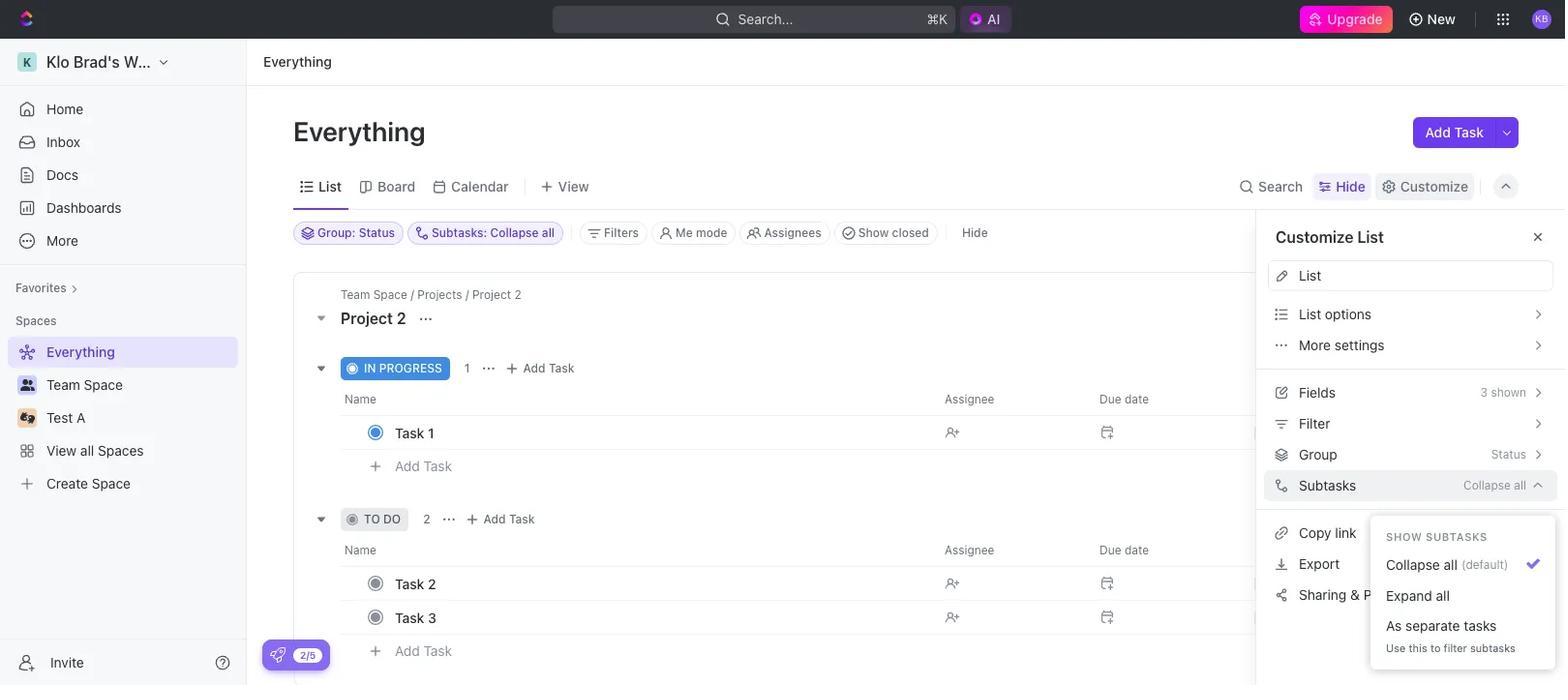 Task type: vqa. For each thing, say whether or not it's contained in the screenshot.
Assignees
yes



Task type: describe. For each thing, give the bounding box(es) containing it.
customize for customize
[[1400, 178, 1468, 194]]

collapse all
[[1464, 478, 1526, 493]]

new
[[1427, 11, 1456, 27]]

show
[[1386, 530, 1422, 543]]

copy
[[1299, 525, 1331, 541]]

2/5
[[300, 649, 316, 661]]

in progress
[[364, 361, 442, 376]]

favorites
[[15, 281, 67, 295]]

separate
[[1405, 618, 1460, 634]]

copy link
[[1299, 525, 1357, 541]]

list down customize list
[[1299, 267, 1321, 284]]

list options
[[1299, 306, 1372, 322]]

Search tasks... text field
[[1324, 219, 1518, 248]]

more settings button
[[1268, 330, 1553, 361]]

group
[[1299, 446, 1337, 463]]

1 inside "link"
[[428, 424, 434, 441]]

hide button
[[954, 222, 996, 245]]

settings
[[1335, 337, 1385, 353]]

inbox link
[[8, 127, 238, 158]]

board
[[377, 178, 415, 194]]

sharing & permissions
[[1299, 586, 1439, 603]]

spaces
[[15, 314, 57, 328]]

upgrade
[[1327, 11, 1383, 27]]

link
[[1335, 525, 1357, 541]]

customize for customize list
[[1276, 228, 1354, 246]]

(default)
[[1461, 558, 1508, 572]]

sharing & permissions button
[[1268, 580, 1553, 611]]

assignees
[[764, 226, 821, 240]]

calendar
[[451, 178, 509, 194]]

in
[[364, 361, 376, 376]]

list link
[[315, 173, 342, 200]]

hide button
[[1313, 173, 1371, 200]]

subtasks inside as separate tasks use this to filter subtasks
[[1470, 642, 1515, 654]]

sharing
[[1299, 586, 1347, 603]]

expand all button
[[1378, 581, 1548, 612]]

new button
[[1400, 4, 1467, 35]]

docs link
[[8, 160, 238, 191]]

collapse for collapse all
[[1464, 478, 1511, 493]]

all for collapse all (default)
[[1444, 556, 1458, 573]]

everything link
[[258, 50, 337, 74]]

task 1
[[395, 424, 434, 441]]

tasks
[[1464, 618, 1497, 634]]

task 2 link
[[390, 570, 929, 598]]

progress
[[379, 361, 442, 376]]

customize button
[[1375, 173, 1474, 200]]

filter
[[1444, 642, 1467, 654]]

expand all
[[1386, 587, 1450, 604]]

3
[[428, 609, 436, 626]]

assignees button
[[740, 222, 830, 245]]

all for expand all
[[1436, 587, 1450, 604]]

hide inside dropdown button
[[1336, 178, 1366, 194]]

tree inside sidebar navigation
[[8, 337, 238, 499]]

sidebar navigation
[[0, 39, 247, 685]]

task 2
[[395, 575, 436, 592]]

all for collapse all
[[1514, 478, 1526, 493]]

project 2
[[341, 310, 410, 327]]

list down hide dropdown button
[[1357, 228, 1384, 246]]



Task type: locate. For each thing, give the bounding box(es) containing it.
to inside as separate tasks use this to filter subtasks
[[1430, 642, 1441, 654]]

as
[[1386, 618, 1402, 634]]

1 horizontal spatial 1
[[464, 361, 470, 376]]

list up more
[[1299, 306, 1321, 322]]

⌘k
[[927, 11, 948, 27]]

subtasks
[[1426, 530, 1488, 543], [1470, 642, 1515, 654]]

task 3 link
[[390, 603, 929, 632]]

1 vertical spatial customize
[[1276, 228, 1354, 246]]

0 horizontal spatial 1
[[428, 424, 434, 441]]

all inside button
[[1436, 587, 1450, 604]]

2 vertical spatial 2
[[428, 575, 436, 592]]

options
[[1325, 306, 1372, 322]]

customize list
[[1276, 228, 1384, 246]]

1 vertical spatial hide
[[962, 226, 988, 240]]

search...
[[738, 11, 793, 27]]

1 horizontal spatial hide
[[1336, 178, 1366, 194]]

home link
[[8, 94, 238, 125]]

add task button
[[1414, 117, 1495, 148], [500, 357, 582, 380], [386, 455, 460, 478], [460, 508, 542, 531], [386, 640, 460, 663]]

0 vertical spatial all
[[1514, 478, 1526, 493]]

2 right "project"
[[397, 310, 406, 327]]

hide
[[1336, 178, 1366, 194], [962, 226, 988, 240]]

everything
[[263, 53, 332, 70], [293, 115, 431, 147]]

1 down progress
[[428, 424, 434, 441]]

home
[[46, 101, 83, 117]]

2 right do
[[423, 512, 430, 527]]

task inside task 2 link
[[395, 575, 424, 592]]

0 vertical spatial subtasks
[[1426, 530, 1488, 543]]

0 horizontal spatial customize
[[1276, 228, 1354, 246]]

task inside the task 1 "link"
[[395, 424, 424, 441]]

add task
[[1425, 124, 1484, 140], [523, 361, 574, 376], [395, 457, 452, 474], [484, 512, 535, 527], [395, 642, 452, 659]]

hide inside button
[[962, 226, 988, 240]]

0 vertical spatial hide
[[1336, 178, 1366, 194]]

subtasks down "tasks"
[[1470, 642, 1515, 654]]

add
[[1425, 124, 1451, 140], [523, 361, 546, 376], [395, 457, 420, 474], [484, 512, 506, 527], [395, 642, 420, 659]]

task 1 link
[[390, 419, 929, 447]]

0 vertical spatial customize
[[1400, 178, 1468, 194]]

1
[[464, 361, 470, 376], [428, 424, 434, 441]]

1 horizontal spatial to
[[1430, 642, 1441, 654]]

0 vertical spatial collapse
[[1464, 478, 1511, 493]]

task
[[1454, 124, 1484, 140], [549, 361, 574, 376], [395, 424, 424, 441], [423, 457, 452, 474], [509, 512, 535, 527], [395, 575, 424, 592], [395, 609, 424, 626], [423, 642, 452, 659]]

collapse down show
[[1386, 556, 1440, 573]]

to
[[364, 512, 380, 527], [1430, 642, 1441, 654]]

list inside button
[[1299, 306, 1321, 322]]

list options button
[[1268, 299, 1553, 330]]

2 up 3
[[428, 575, 436, 592]]

&
[[1350, 586, 1360, 603]]

dashboards link
[[8, 193, 238, 224]]

favorites button
[[8, 277, 86, 300]]

0 horizontal spatial hide
[[962, 226, 988, 240]]

1 right progress
[[464, 361, 470, 376]]

all down collapse all (default)
[[1436, 587, 1450, 604]]

customize
[[1400, 178, 1468, 194], [1276, 228, 1354, 246]]

calendar link
[[447, 173, 509, 200]]

list left board link
[[318, 178, 342, 194]]

do
[[383, 512, 401, 527]]

collapse down status
[[1464, 478, 1511, 493]]

1 vertical spatial everything
[[293, 115, 431, 147]]

this
[[1409, 642, 1427, 654]]

search button
[[1233, 173, 1309, 200]]

collapse all (default)
[[1386, 556, 1508, 573]]

task 3
[[395, 609, 436, 626]]

inbox
[[46, 134, 80, 150]]

search
[[1258, 178, 1303, 194]]

status
[[1491, 447, 1526, 462]]

copy link button
[[1268, 518, 1553, 549]]

onboarding checklist button image
[[270, 648, 286, 663]]

show subtasks
[[1386, 530, 1488, 543]]

subtasks
[[1299, 477, 1356, 494]]

1 horizontal spatial customize
[[1400, 178, 1468, 194]]

0 vertical spatial everything
[[263, 53, 332, 70]]

1 vertical spatial 2
[[423, 512, 430, 527]]

all
[[1514, 478, 1526, 493], [1444, 556, 1458, 573], [1436, 587, 1450, 604]]

1 vertical spatial all
[[1444, 556, 1458, 573]]

to do
[[364, 512, 401, 527]]

collapse
[[1464, 478, 1511, 493], [1386, 556, 1440, 573]]

1 horizontal spatial collapse
[[1464, 478, 1511, 493]]

dashboards
[[46, 199, 122, 216]]

upgrade link
[[1300, 6, 1392, 33]]

2 for project
[[397, 310, 406, 327]]

customize down hide dropdown button
[[1276, 228, 1354, 246]]

1 vertical spatial 1
[[428, 424, 434, 441]]

docs
[[46, 166, 78, 183]]

1 vertical spatial subtasks
[[1470, 642, 1515, 654]]

tree
[[8, 337, 238, 499]]

onboarding checklist button element
[[270, 648, 286, 663]]

2 vertical spatial all
[[1436, 587, 1450, 604]]

as separate tasks use this to filter subtasks
[[1386, 618, 1515, 654]]

board link
[[374, 173, 415, 200]]

0 vertical spatial to
[[364, 512, 380, 527]]

0 vertical spatial 1
[[464, 361, 470, 376]]

all down status
[[1514, 478, 1526, 493]]

2
[[397, 310, 406, 327], [423, 512, 430, 527], [428, 575, 436, 592]]

customize up 'search tasks...' text field
[[1400, 178, 1468, 194]]

0 vertical spatial 2
[[397, 310, 406, 327]]

1 vertical spatial to
[[1430, 642, 1441, 654]]

task inside task 3 link
[[395, 609, 424, 626]]

2 for task
[[428, 575, 436, 592]]

permissions
[[1363, 586, 1439, 603]]

project
[[341, 310, 393, 327]]

to left do
[[364, 512, 380, 527]]

list
[[318, 178, 342, 194], [1357, 228, 1384, 246], [1299, 267, 1321, 284], [1299, 306, 1321, 322]]

more
[[1299, 337, 1331, 353]]

collapse for collapse all (default)
[[1386, 556, 1440, 573]]

subtasks up collapse all (default)
[[1426, 530, 1488, 543]]

0 horizontal spatial collapse
[[1386, 556, 1440, 573]]

invite
[[50, 654, 84, 670]]

1 vertical spatial collapse
[[1386, 556, 1440, 573]]

expand
[[1386, 587, 1432, 604]]

to right this
[[1430, 642, 1441, 654]]

more settings
[[1299, 337, 1385, 353]]

everything inside the everything link
[[263, 53, 332, 70]]

customize inside button
[[1400, 178, 1468, 194]]

0 horizontal spatial to
[[364, 512, 380, 527]]

all down show subtasks
[[1444, 556, 1458, 573]]

use
[[1386, 642, 1406, 654]]



